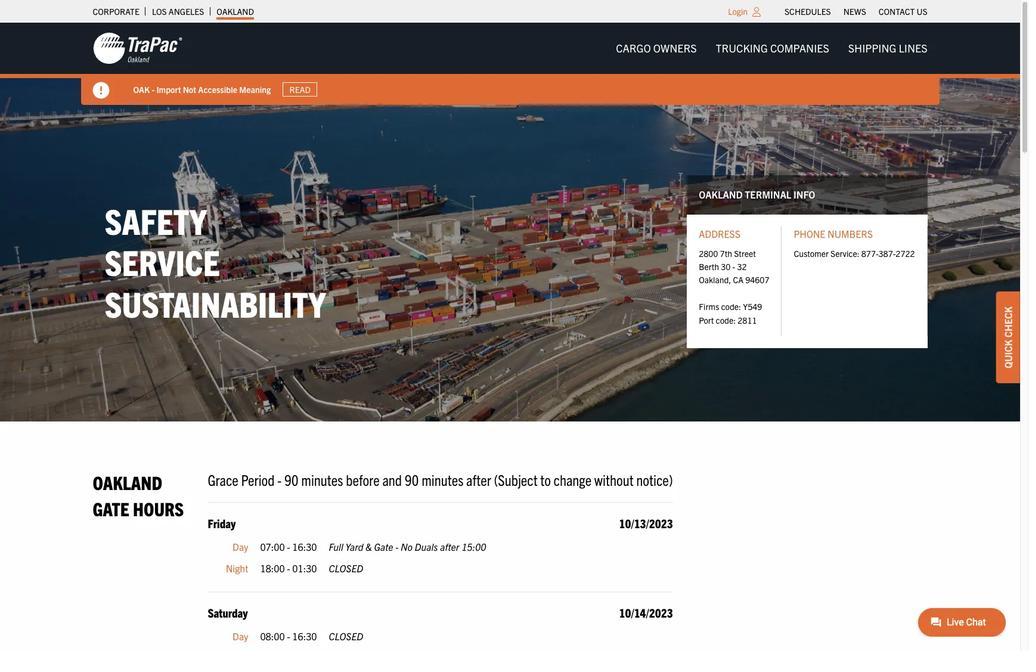 Task type: describe. For each thing, give the bounding box(es) containing it.
street
[[734, 248, 756, 259]]

full yard & gate - no duals after 15:00
[[329, 541, 486, 553]]

los
[[152, 6, 167, 17]]

shipping lines
[[848, 41, 928, 55]]

login link
[[728, 6, 748, 17]]

trucking
[[716, 41, 768, 55]]

news link
[[844, 3, 866, 20]]

2 minutes from the left
[[422, 470, 464, 489]]

firms
[[699, 301, 719, 312]]

oakland image
[[93, 32, 182, 65]]

32
[[737, 261, 747, 272]]

schedules
[[785, 6, 831, 17]]

30
[[721, 261, 731, 272]]

2811
[[738, 315, 757, 325]]

- left 01:30
[[287, 562, 290, 574]]

oakland gate hours
[[93, 471, 184, 520]]

customer
[[794, 248, 829, 259]]

corporate link
[[93, 3, 139, 20]]

07:00 - 16:30
[[260, 541, 317, 553]]

menu bar containing schedules
[[779, 3, 934, 20]]

read link
[[283, 82, 318, 97]]

import
[[156, 84, 181, 95]]

10/14/2023
[[619, 605, 673, 620]]

quick check link
[[996, 292, 1020, 383]]

no
[[401, 541, 413, 553]]

sustainability
[[105, 281, 326, 325]]

07:00
[[260, 541, 285, 553]]

1 minutes from the left
[[301, 470, 343, 489]]

cargo owners link
[[607, 36, 706, 60]]

oakland for oakland terminal info
[[699, 189, 743, 201]]

service
[[105, 240, 220, 283]]

numbers
[[828, 228, 873, 240]]

change
[[554, 470, 592, 489]]

check
[[1002, 307, 1014, 338]]

01:30
[[292, 562, 317, 574]]

2 90 from the left
[[405, 470, 419, 489]]

schedules link
[[785, 3, 831, 20]]

trucking companies
[[716, 41, 829, 55]]

oakland for oakland gate hours
[[93, 471, 162, 494]]

berth
[[699, 261, 719, 272]]

0 vertical spatial code:
[[721, 301, 741, 312]]

trucking companies link
[[706, 36, 839, 60]]

2800
[[699, 248, 718, 259]]

ca
[[733, 275, 744, 285]]

08:00 - 16:30
[[260, 630, 317, 642]]

phone
[[794, 228, 826, 240]]

94607
[[746, 275, 769, 285]]

service:
[[831, 248, 860, 259]]

contact us link
[[879, 3, 928, 20]]

- right 08:00
[[287, 630, 290, 642]]

cargo
[[616, 41, 651, 55]]

877-
[[862, 248, 879, 259]]

&
[[366, 541, 372, 553]]

day for saturday
[[233, 630, 248, 642]]

accessible
[[198, 84, 237, 95]]

(subject
[[494, 470, 538, 489]]

and
[[382, 470, 402, 489]]

read
[[290, 84, 311, 95]]

grace period - 90 minutes before and 90 minutes after (subject to change without notice)
[[208, 470, 673, 489]]

customer service: 877-387-2722
[[794, 248, 915, 259]]

companies
[[770, 41, 829, 55]]

corporate
[[93, 6, 139, 17]]

oakland,
[[699, 275, 731, 285]]

closed for 16:30
[[329, 630, 363, 642]]

to
[[540, 470, 551, 489]]

night
[[226, 562, 248, 574]]

08:00
[[260, 630, 285, 642]]

safety service sustainability
[[105, 198, 326, 325]]

- right 07:00
[[287, 541, 290, 553]]

duals
[[415, 541, 438, 553]]

angeles
[[169, 6, 204, 17]]

terminal
[[745, 189, 791, 201]]

without
[[594, 470, 634, 489]]

lines
[[899, 41, 928, 55]]



Task type: vqa. For each thing, say whether or not it's contained in the screenshot.
first the 08:00 - 16:30 from the bottom of the page
no



Task type: locate. For each thing, give the bounding box(es) containing it.
0 horizontal spatial minutes
[[301, 470, 343, 489]]

menu bar up shipping
[[779, 3, 934, 20]]

cargo owners
[[616, 41, 697, 55]]

closed
[[329, 562, 363, 574], [329, 630, 363, 642]]

2 closed from the top
[[329, 630, 363, 642]]

contact
[[879, 6, 915, 17]]

0 vertical spatial oakland
[[217, 6, 254, 17]]

full
[[329, 541, 343, 553]]

day down saturday
[[233, 630, 248, 642]]

oakland up hours
[[93, 471, 162, 494]]

1 horizontal spatial oakland
[[217, 6, 254, 17]]

before
[[346, 470, 380, 489]]

0 vertical spatial day
[[233, 541, 248, 553]]

- inside 2800 7th street berth 30 - 32 oakland, ca 94607
[[733, 261, 735, 272]]

safety
[[105, 198, 207, 242]]

oak
[[133, 84, 150, 95]]

16:30 for friday
[[292, 541, 317, 553]]

- right 30
[[733, 261, 735, 272]]

2 vertical spatial oakland
[[93, 471, 162, 494]]

1 horizontal spatial gate
[[374, 541, 393, 553]]

quick
[[1002, 340, 1014, 368]]

0 horizontal spatial oakland
[[93, 471, 162, 494]]

light image
[[753, 7, 761, 17]]

0 vertical spatial gate
[[93, 497, 129, 520]]

solid image
[[93, 82, 109, 99]]

gate inside oakland gate hours
[[93, 497, 129, 520]]

oak - import not accessible meaning
[[133, 84, 271, 95]]

friday
[[208, 516, 236, 531]]

1 16:30 from the top
[[292, 541, 317, 553]]

90 right 'and'
[[405, 470, 419, 489]]

saturday
[[208, 605, 248, 620]]

day for friday
[[233, 541, 248, 553]]

10/13/2023
[[619, 516, 673, 531]]

16:30 for saturday
[[292, 630, 317, 642]]

day up night
[[233, 541, 248, 553]]

7th
[[720, 248, 732, 259]]

meaning
[[239, 84, 271, 95]]

0 horizontal spatial 90
[[284, 470, 299, 489]]

1 vertical spatial 16:30
[[292, 630, 317, 642]]

port
[[699, 315, 714, 325]]

quick check
[[1002, 307, 1014, 368]]

owners
[[653, 41, 697, 55]]

2 day from the top
[[233, 630, 248, 642]]

16:30 right 08:00
[[292, 630, 317, 642]]

1 horizontal spatial after
[[466, 470, 491, 489]]

16:30
[[292, 541, 317, 553], [292, 630, 317, 642]]

hours
[[133, 497, 184, 520]]

1 horizontal spatial minutes
[[422, 470, 464, 489]]

- right "period"
[[277, 470, 282, 489]]

closed down yard
[[329, 562, 363, 574]]

gate left hours
[[93, 497, 129, 520]]

0 horizontal spatial after
[[440, 541, 459, 553]]

menu bar
[[779, 3, 934, 20], [607, 36, 937, 60]]

menu bar containing cargo owners
[[607, 36, 937, 60]]

minutes left before
[[301, 470, 343, 489]]

- right oak
[[152, 84, 155, 95]]

0 vertical spatial after
[[466, 470, 491, 489]]

1 vertical spatial code:
[[716, 315, 736, 325]]

18:00
[[260, 562, 285, 574]]

1 day from the top
[[233, 541, 248, 553]]

oakland terminal info
[[699, 189, 815, 201]]

2800 7th street berth 30 - 32 oakland, ca 94607
[[699, 248, 769, 285]]

2 horizontal spatial oakland
[[699, 189, 743, 201]]

code: right port
[[716, 315, 736, 325]]

1 vertical spatial day
[[233, 630, 248, 642]]

shipping
[[848, 41, 896, 55]]

1 closed from the top
[[329, 562, 363, 574]]

after right duals
[[440, 541, 459, 553]]

2 16:30 from the top
[[292, 630, 317, 642]]

y549
[[743, 301, 762, 312]]

code: up "2811"
[[721, 301, 741, 312]]

0 vertical spatial menu bar
[[779, 3, 934, 20]]

shipping lines link
[[839, 36, 937, 60]]

news
[[844, 6, 866, 17]]

oakland for oakland
[[217, 6, 254, 17]]

banner containing cargo owners
[[0, 23, 1029, 105]]

minutes
[[301, 470, 343, 489], [422, 470, 464, 489]]

info
[[794, 189, 815, 201]]

1 horizontal spatial 90
[[405, 470, 419, 489]]

notice)
[[636, 470, 673, 489]]

gate
[[93, 497, 129, 520], [374, 541, 393, 553]]

oakland up address
[[699, 189, 743, 201]]

15:00
[[462, 541, 486, 553]]

yard
[[345, 541, 363, 553]]

1 vertical spatial gate
[[374, 541, 393, 553]]

- left no
[[395, 541, 399, 553]]

login
[[728, 6, 748, 17]]

oakland right angeles
[[217, 6, 254, 17]]

minutes right 'and'
[[422, 470, 464, 489]]

2722
[[896, 248, 915, 259]]

387-
[[879, 248, 896, 259]]

los angeles
[[152, 6, 204, 17]]

gate right &
[[374, 541, 393, 553]]

after left (subject
[[466, 470, 491, 489]]

16:30 up 01:30
[[292, 541, 317, 553]]

closed for 01:30
[[329, 562, 363, 574]]

us
[[917, 6, 928, 17]]

phone numbers
[[794, 228, 873, 240]]

oakland link
[[217, 3, 254, 20]]

contact us
[[879, 6, 928, 17]]

day
[[233, 541, 248, 553], [233, 630, 248, 642]]

period
[[241, 470, 275, 489]]

oakland inside oakland gate hours
[[93, 471, 162, 494]]

1 vertical spatial menu bar
[[607, 36, 937, 60]]

1 vertical spatial after
[[440, 541, 459, 553]]

0 horizontal spatial gate
[[93, 497, 129, 520]]

menu bar down light icon
[[607, 36, 937, 60]]

90 right "period"
[[284, 470, 299, 489]]

not
[[183, 84, 196, 95]]

1 vertical spatial closed
[[329, 630, 363, 642]]

code:
[[721, 301, 741, 312], [716, 315, 736, 325]]

firms code:  y549 port code:  2811
[[699, 301, 762, 325]]

1 90 from the left
[[284, 470, 299, 489]]

banner
[[0, 23, 1029, 105]]

closed right 08:00 - 16:30
[[329, 630, 363, 642]]

0 vertical spatial 16:30
[[292, 541, 317, 553]]

-
[[152, 84, 155, 95], [733, 261, 735, 272], [277, 470, 282, 489], [287, 541, 290, 553], [395, 541, 399, 553], [287, 562, 290, 574], [287, 630, 290, 642]]

0 vertical spatial closed
[[329, 562, 363, 574]]

address
[[699, 228, 741, 240]]

1 vertical spatial oakland
[[699, 189, 743, 201]]

18:00 - 01:30
[[260, 562, 317, 574]]

after
[[466, 470, 491, 489], [440, 541, 459, 553]]

grace
[[208, 470, 238, 489]]



